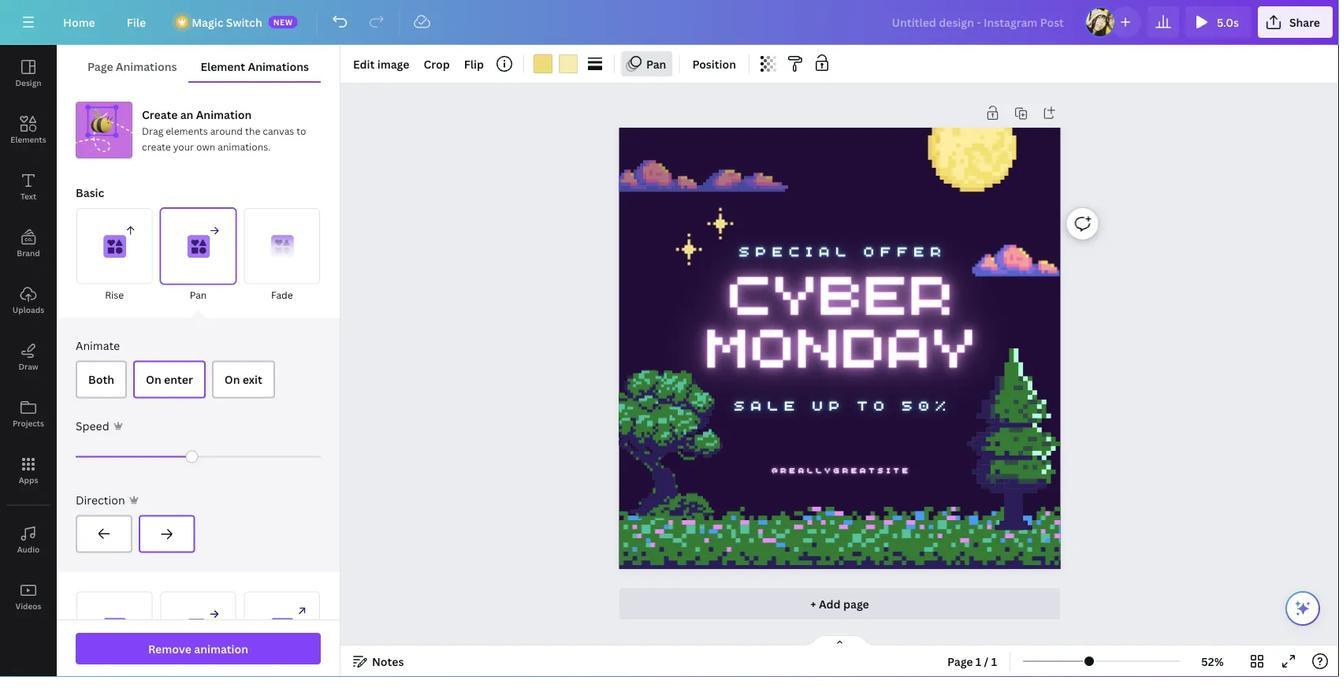 Task type: vqa. For each thing, say whether or not it's contained in the screenshot.
#f6db6e image
yes



Task type: describe. For each thing, give the bounding box(es) containing it.
enter
[[164, 372, 193, 387]]

element
[[201, 59, 245, 74]]

audio button
[[0, 512, 57, 569]]

pan button
[[160, 207, 237, 304]]

basic
[[76, 185, 104, 200]]

switch
[[226, 15, 262, 30]]

speed
[[76, 419, 109, 434]]

animations.
[[218, 140, 271, 153]]

52%
[[1202, 654, 1225, 669]]

edit image
[[353, 56, 410, 71]]

on exit button
[[212, 361, 275, 399]]

new
[[273, 17, 293, 27]]

edit
[[353, 56, 375, 71]]

projects
[[13, 418, 44, 429]]

rise
[[105, 289, 124, 302]]

show pages image
[[802, 635, 878, 648]]

+ add page
[[811, 597, 870, 612]]

animation
[[196, 107, 252, 122]]

the
[[245, 124, 260, 137]]

position
[[693, 56, 737, 71]]

page 1 / 1
[[948, 654, 998, 669]]

5.0s
[[1218, 15, 1240, 30]]

1 1 from the left
[[976, 654, 982, 669]]

element animations
[[201, 59, 309, 74]]

canvas
[[263, 124, 294, 137]]

elements button
[[0, 102, 57, 159]]

elements
[[10, 134, 46, 145]]

crop button
[[418, 51, 456, 77]]

/
[[985, 654, 989, 669]]

on exit
[[225, 372, 263, 387]]

#f9ebaa image
[[559, 54, 578, 73]]

#f6db6e image
[[534, 54, 553, 73]]

text
[[20, 191, 36, 202]]

animate
[[76, 338, 120, 353]]

create an animation drag elements around the canvas to create your own animations.
[[142, 107, 306, 153]]

apps
[[19, 475, 38, 485]]

remove animation button
[[76, 633, 321, 665]]

your
[[173, 140, 194, 153]]

color group
[[531, 51, 581, 77]]

rise button
[[76, 207, 153, 304]]

+ add page button
[[620, 588, 1061, 620]]

pan button
[[621, 51, 673, 77]]

both
[[88, 372, 114, 387]]

page for page 1 / 1
[[948, 654, 974, 669]]

+
[[811, 597, 817, 612]]

rise image
[[77, 208, 152, 284]]

notes button
[[347, 649, 410, 674]]

around
[[210, 124, 243, 137]]

crop
[[424, 56, 450, 71]]

both button
[[76, 361, 127, 399]]

file button
[[114, 6, 159, 38]]

fade image
[[244, 208, 320, 284]]

on for on exit
[[225, 372, 240, 387]]

exit
[[243, 372, 263, 387]]

share
[[1290, 15, 1321, 30]]

text button
[[0, 159, 57, 215]]

home link
[[50, 6, 108, 38]]

file
[[127, 15, 146, 30]]

brand
[[17, 248, 40, 258]]

flip button
[[458, 51, 491, 77]]

on for on enter
[[146, 372, 162, 387]]

apps button
[[0, 442, 57, 499]]

drag
[[142, 124, 163, 137]]

own
[[196, 140, 216, 153]]



Task type: locate. For each thing, give the bounding box(es) containing it.
remove
[[148, 642, 192, 657]]

1 vertical spatial page
[[948, 654, 974, 669]]

magic switch
[[192, 15, 262, 30]]

#f6db6e image
[[534, 54, 553, 73]]

element animations button
[[189, 51, 321, 81]]

main menu bar
[[0, 0, 1340, 45]]

monday
[[704, 299, 977, 383], [704, 299, 977, 383]]

home
[[63, 15, 95, 30]]

add
[[819, 597, 841, 612]]

1 animations from the left
[[116, 59, 177, 74]]

1 right /
[[992, 654, 998, 669]]

pan inside popup button
[[647, 56, 667, 71]]

animations
[[116, 59, 177, 74], [248, 59, 309, 74]]

on enter
[[146, 372, 193, 387]]

position button
[[686, 51, 743, 77]]

pan inside button
[[190, 289, 207, 302]]

an
[[180, 107, 194, 122]]

pan down pan image
[[190, 289, 207, 302]]

design
[[15, 77, 41, 88]]

to
[[297, 124, 306, 137], [857, 394, 891, 414], [857, 394, 891, 414]]

magic
[[192, 15, 224, 30]]

1 horizontal spatial page
[[948, 654, 974, 669]]

canva assistant image
[[1294, 599, 1313, 618]]

on left 'exit'
[[225, 372, 240, 387]]

0 horizontal spatial page
[[88, 59, 113, 74]]

edit image button
[[347, 51, 416, 77]]

0 horizontal spatial animations
[[116, 59, 177, 74]]

#f9ebaa image
[[559, 54, 578, 73]]

0 vertical spatial page
[[88, 59, 113, 74]]

page left /
[[948, 654, 974, 669]]

offer
[[864, 240, 948, 260], [864, 240, 948, 260]]

pan image
[[160, 208, 236, 284]]

animations down new on the top left of the page
[[248, 59, 309, 74]]

0 vertical spatial pan
[[647, 56, 667, 71]]

share button
[[1259, 6, 1334, 38]]

elements
[[166, 124, 208, 137]]

on inside button
[[146, 372, 162, 387]]

flip
[[464, 56, 484, 71]]

fade button
[[243, 207, 321, 304]]

@reallygreatsite
[[772, 465, 912, 475], [772, 465, 912, 475]]

sale
[[734, 394, 801, 414], [734, 394, 801, 414]]

videos button
[[0, 569, 57, 625]]

create
[[142, 140, 171, 153]]

image
[[378, 56, 410, 71]]

animations for page animations
[[116, 59, 177, 74]]

draw
[[18, 361, 38, 372]]

direction
[[76, 493, 125, 508]]

cyber monday
[[704, 246, 977, 383], [704, 246, 977, 383]]

animations inside "button"
[[116, 59, 177, 74]]

cyber
[[727, 246, 954, 330], [727, 246, 954, 330]]

page animations button
[[76, 51, 189, 81]]

animation
[[194, 642, 248, 657]]

side panel tab list
[[0, 45, 57, 625]]

Design title text field
[[880, 6, 1079, 38]]

brand button
[[0, 215, 57, 272]]

page animations
[[88, 59, 177, 74]]

fade
[[271, 289, 293, 302]]

0 horizontal spatial 1
[[976, 654, 982, 669]]

1 horizontal spatial 1
[[992, 654, 998, 669]]

0 horizontal spatial on
[[146, 372, 162, 387]]

page
[[88, 59, 113, 74], [948, 654, 974, 669]]

animations for element animations
[[248, 59, 309, 74]]

5.0s button
[[1186, 6, 1252, 38]]

remove animation
[[148, 642, 248, 657]]

1
[[976, 654, 982, 669], [992, 654, 998, 669]]

page inside "button"
[[88, 59, 113, 74]]

draw button
[[0, 329, 57, 386]]

2 1 from the left
[[992, 654, 998, 669]]

pan
[[647, 56, 667, 71], [190, 289, 207, 302]]

52% button
[[1188, 649, 1239, 674]]

50%
[[902, 394, 952, 414], [902, 394, 952, 414]]

notes
[[372, 654, 404, 669]]

to inside create an animation drag elements around the canvas to create your own animations.
[[297, 124, 306, 137]]

1 left /
[[976, 654, 982, 669]]

1 vertical spatial pan
[[190, 289, 207, 302]]

special offer
[[739, 240, 948, 260], [739, 240, 948, 260]]

page for page animations
[[88, 59, 113, 74]]

on inside 'button'
[[225, 372, 240, 387]]

uploads button
[[0, 272, 57, 329]]

page
[[844, 597, 870, 612]]

sale up to 50%
[[734, 394, 952, 414], [734, 394, 952, 414]]

0 horizontal spatial pan
[[190, 289, 207, 302]]

uploads
[[12, 304, 44, 315]]

on left enter
[[146, 372, 162, 387]]

on enter button
[[133, 361, 206, 399]]

2 animations from the left
[[248, 59, 309, 74]]

animations down file
[[116, 59, 177, 74]]

1 horizontal spatial pan
[[647, 56, 667, 71]]

page down home link
[[88, 59, 113, 74]]

audio
[[17, 544, 40, 555]]

design button
[[0, 45, 57, 102]]

up
[[813, 394, 846, 414], [813, 394, 846, 414]]

animations inside button
[[248, 59, 309, 74]]

projects button
[[0, 386, 57, 442]]

1 horizontal spatial animations
[[248, 59, 309, 74]]

videos
[[15, 601, 41, 612]]

pan down "main" 'menu bar'
[[647, 56, 667, 71]]

create
[[142, 107, 178, 122]]

1 horizontal spatial on
[[225, 372, 240, 387]]

1 on from the left
[[146, 372, 162, 387]]

2 on from the left
[[225, 372, 240, 387]]



